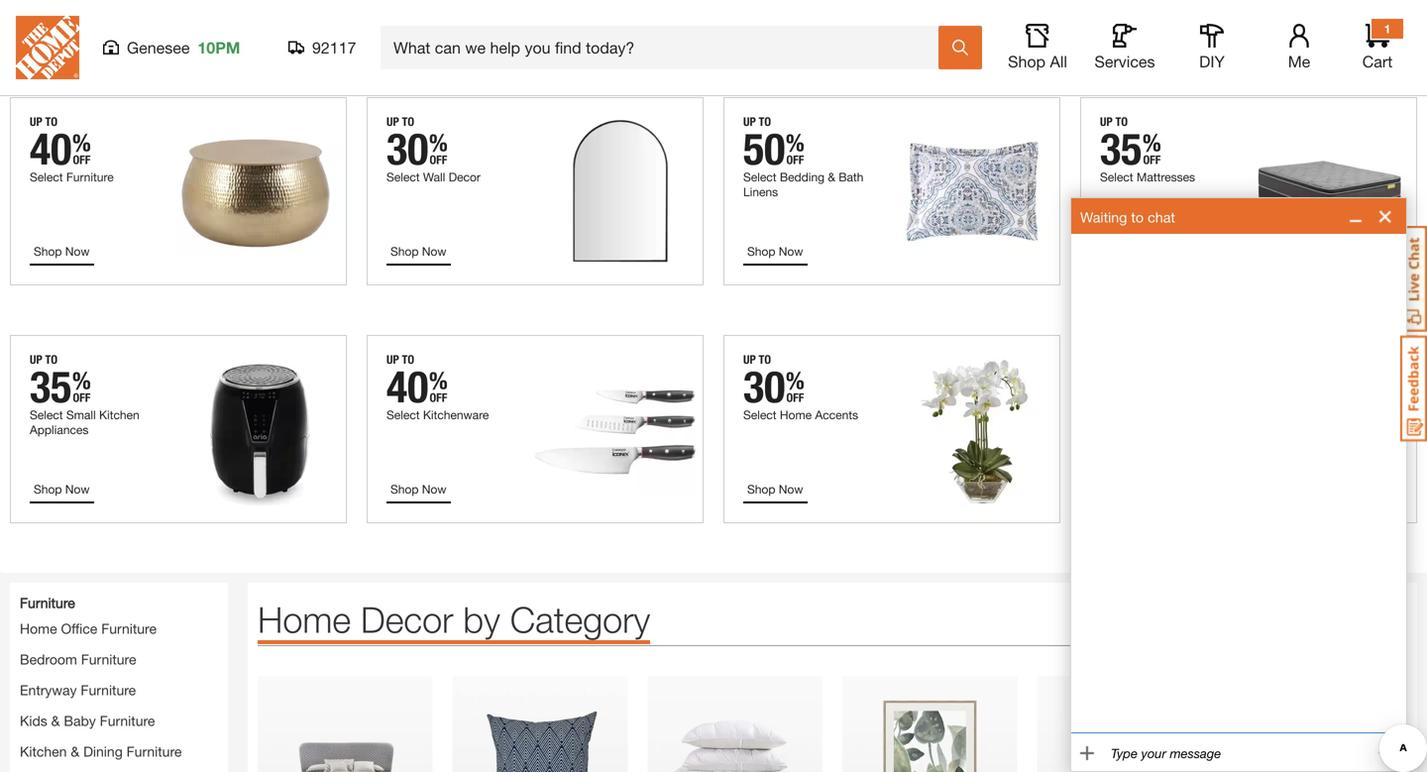 Task type: locate. For each thing, give the bounding box(es) containing it.
diy
[[1199, 52, 1225, 71]]

shop all
[[1008, 52, 1067, 71]]

every
[[369, 9, 453, 51]]

minimize image
[[1345, 205, 1367, 227]]

live chat image
[[1400, 226, 1427, 332]]

office
[[61, 620, 97, 637]]

furniture up "kids & baby furniture" link
[[81, 682, 136, 698]]

waiting to chat
[[1080, 209, 1175, 225]]

genesee
[[127, 38, 190, 57]]

feedback link image
[[1400, 335, 1427, 442]]

wrap up essentials for every room
[[10, 9, 556, 51]]

&
[[51, 712, 60, 729], [71, 743, 79, 760]]

1
[[1384, 22, 1391, 36]]

shop
[[1008, 52, 1046, 71]]

dining
[[83, 743, 123, 760]]

furniture up the office
[[20, 595, 75, 611]]

0 vertical spatial &
[[51, 712, 60, 729]]

home office furniture link
[[20, 620, 157, 637]]

chat window dialog
[[1070, 197, 1407, 772]]

home office furniture
[[20, 620, 157, 637]]

0 horizontal spatial &
[[51, 712, 60, 729]]

entryway furniture
[[20, 682, 136, 698]]

genesee 10pm
[[127, 38, 240, 57]]

10pm
[[198, 38, 240, 57]]

& right kids
[[51, 712, 60, 729]]

waiting
[[1080, 209, 1127, 225]]

up to 35% off select kitchen appliances image
[[10, 335, 347, 523]]

Type your message text field
[[1111, 746, 1367, 761]]

wrap
[[10, 9, 92, 51]]

What can we help you find today? search field
[[393, 27, 938, 68]]

send image
[[1376, 742, 1397, 764]]

furniture down home office furniture
[[81, 651, 136, 667]]

rugs image
[[1232, 676, 1407, 772]]

me button
[[1268, 24, 1331, 71]]

all
[[1050, 52, 1067, 71]]

up
[[102, 9, 147, 51]]

kids & baby furniture link
[[20, 712, 155, 729]]

kitchen & dining furniture link
[[20, 743, 182, 760]]

0 horizontal spatial home
[[20, 620, 57, 637]]

cart 1
[[1363, 22, 1393, 71]]

room
[[463, 9, 556, 51]]

wall decor image
[[842, 676, 1018, 772]]

furniture
[[20, 595, 75, 611], [101, 620, 157, 637], [81, 651, 136, 667], [81, 682, 136, 698], [100, 712, 155, 729], [126, 743, 182, 760]]

1 vertical spatial &
[[71, 743, 79, 760]]

for
[[319, 9, 359, 51]]

chat
[[1148, 209, 1175, 225]]

furniture link
[[20, 593, 75, 613]]

up to 50% off select bedding & bath linens image
[[724, 97, 1061, 285]]

1 horizontal spatial home
[[258, 598, 351, 640]]

1 horizontal spatial &
[[71, 743, 79, 760]]

{{windowtitle}} heading
[[1080, 209, 1175, 226]]

the home depot logo image
[[16, 16, 79, 79]]

home
[[258, 598, 351, 640], [20, 620, 57, 637]]

baby
[[64, 712, 96, 729]]

& left dining in the left of the page
[[71, 743, 79, 760]]

& for kitchen
[[71, 743, 79, 760]]

92117 button
[[288, 38, 357, 57]]

me
[[1288, 52, 1311, 71]]



Task type: vqa. For each thing, say whether or not it's contained in the screenshot.
the Live Chat image
yes



Task type: describe. For each thing, give the bounding box(es) containing it.
furniture image
[[258, 676, 433, 772]]

category
[[510, 598, 650, 640]]

cart
[[1363, 52, 1393, 71]]

essentials
[[157, 9, 309, 51]]

bedding & bath image
[[648, 676, 823, 772]]

home decor by category
[[258, 598, 650, 640]]

kids
[[20, 712, 47, 729]]

kitchen & dining furniture
[[20, 743, 182, 760]]

bedroom furniture
[[20, 651, 136, 667]]

home for home decor by category
[[258, 598, 351, 640]]

kitchen
[[20, 743, 67, 760]]

up to 40% off tableware and bar image
[[1080, 335, 1417, 523]]

92117
[[312, 38, 356, 57]]

diy button
[[1180, 24, 1244, 71]]

home for home office furniture
[[20, 620, 57, 637]]

up to 40% off select kitchenware image
[[367, 335, 704, 523]]

lighting image
[[1037, 676, 1212, 772]]

by
[[463, 598, 500, 640]]

up to 30% off select wall decor image
[[367, 97, 704, 285]]

up to 30% off select home accents image
[[724, 335, 1061, 523]]

to
[[1131, 209, 1144, 225]]

end conversation image
[[1375, 205, 1396, 227]]

services button
[[1093, 24, 1157, 71]]

decor
[[361, 598, 453, 640]]

up to 35% off select mattresses image
[[1080, 97, 1417, 285]]

entryway furniture link
[[20, 682, 136, 698]]

up to 40% off select furniture image
[[10, 97, 347, 285]]

shop all button
[[1006, 24, 1069, 71]]

bedroom furniture link
[[20, 651, 136, 667]]

furniture up dining in the left of the page
[[100, 712, 155, 729]]

bedroom
[[20, 651, 77, 667]]

furniture right the office
[[101, 620, 157, 637]]

entryway
[[20, 682, 77, 698]]

furniture right dining in the left of the page
[[126, 743, 182, 760]]

services
[[1095, 52, 1155, 71]]

& for kids
[[51, 712, 60, 729]]

home accents image
[[453, 676, 628, 772]]

kids & baby furniture
[[20, 712, 155, 729]]



